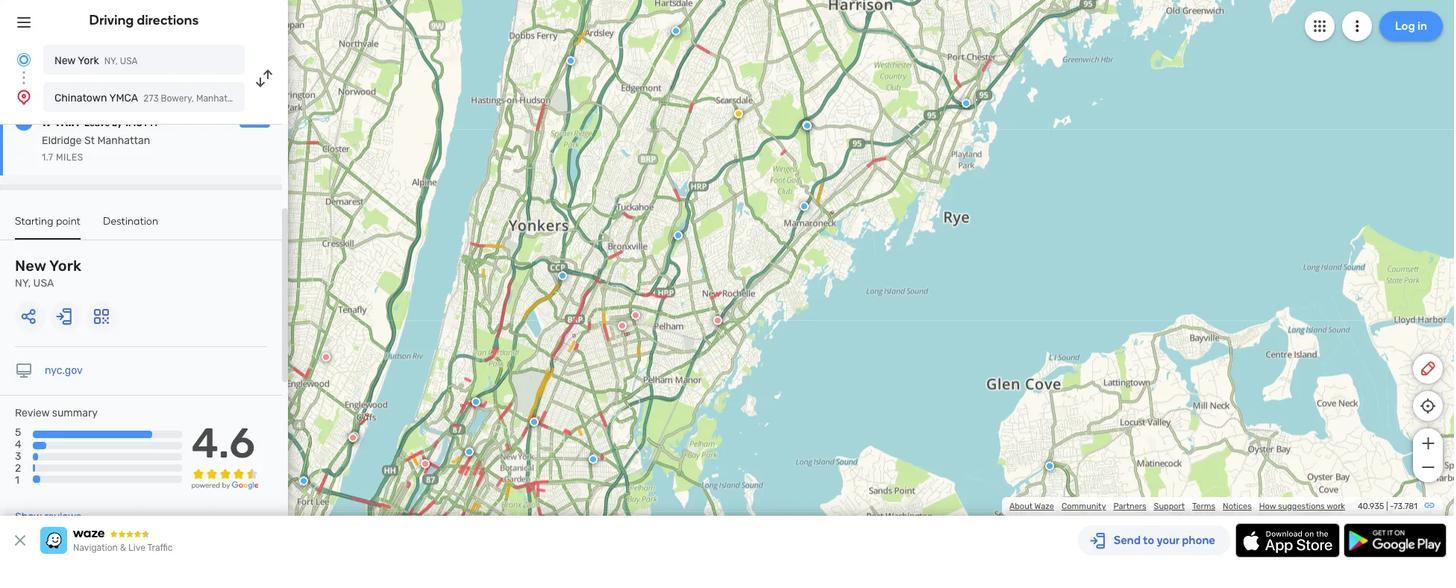 Task type: vqa. For each thing, say whether or not it's contained in the screenshot.
the Directions to Yakima, Yakima "link"
no



Task type: locate. For each thing, give the bounding box(es) containing it.
show reviews
[[15, 511, 81, 523]]

x image
[[11, 531, 29, 549]]

work
[[1327, 502, 1346, 511]]

0 horizontal spatial usa
[[33, 277, 54, 290]]

ymca
[[109, 92, 138, 104]]

new york ny, usa down starting point button
[[15, 257, 82, 290]]

police image
[[962, 99, 971, 108], [472, 397, 481, 406], [530, 418, 539, 426], [589, 455, 598, 464], [1046, 462, 1055, 471], [299, 476, 308, 485]]

40.935
[[1358, 502, 1385, 511]]

ny, down starting point button
[[15, 277, 31, 290]]

community
[[1062, 502, 1106, 511]]

1:43
[[124, 118, 142, 128]]

manhattan
[[97, 134, 150, 147]]

0 horizontal spatial road closed image
[[349, 433, 358, 442]]

new
[[54, 54, 76, 67], [15, 257, 46, 275]]

|
[[1387, 502, 1389, 511]]

1 horizontal spatial new
[[54, 54, 76, 67]]

1 vertical spatial new
[[15, 257, 46, 275]]

current location image
[[15, 51, 33, 69]]

new up chinatown
[[54, 54, 76, 67]]

0 horizontal spatial new
[[15, 257, 46, 275]]

new down starting point button
[[15, 257, 46, 275]]

starting
[[15, 215, 53, 228]]

ny,
[[104, 56, 118, 66], [15, 277, 31, 290]]

40.935 | -73.781
[[1358, 502, 1418, 511]]

nyc.gov
[[45, 364, 83, 377]]

1 vertical spatial new york ny, usa
[[15, 257, 82, 290]]

how suggestions work link
[[1260, 502, 1346, 511]]

1 horizontal spatial road closed image
[[618, 321, 627, 330]]

leave
[[84, 118, 110, 128]]

driving
[[89, 12, 134, 28]]

2 horizontal spatial road closed image
[[631, 311, 640, 320]]

273
[[143, 93, 159, 104]]

0 vertical spatial ny,
[[104, 56, 118, 66]]

pm
[[144, 118, 157, 128]]

hazard image
[[734, 109, 743, 118], [802, 120, 811, 129]]

0 horizontal spatial hazard image
[[734, 109, 743, 118]]

by
[[112, 118, 122, 128]]

new york ny, usa
[[54, 54, 138, 67], [15, 257, 82, 290]]

min
[[56, 113, 79, 130]]

0 vertical spatial hazard image
[[734, 109, 743, 118]]

nyc.gov link
[[45, 364, 83, 377]]

eldridge
[[42, 134, 82, 147]]

2 vertical spatial road closed image
[[349, 433, 358, 442]]

york up chinatown
[[78, 54, 99, 67]]

about waze community partners support terms notices how suggestions work
[[1010, 502, 1346, 511]]

usa
[[120, 56, 138, 66], [33, 277, 54, 290]]

live
[[128, 543, 145, 553]]

road closed image
[[631, 311, 640, 320], [618, 321, 627, 330], [349, 433, 358, 442]]

1 horizontal spatial usa
[[120, 56, 138, 66]]

york down starting point button
[[49, 257, 82, 275]]

1 horizontal spatial hazard image
[[802, 120, 811, 129]]

road closed image
[[714, 316, 723, 325], [322, 353, 331, 362], [350, 432, 359, 441], [421, 459, 430, 468]]

york
[[78, 54, 99, 67], [49, 257, 82, 275]]

1
[[15, 474, 19, 487]]

summary
[[52, 407, 98, 419]]

usa down starting point button
[[33, 277, 54, 290]]

reviews
[[44, 511, 81, 523]]

new york ny, usa up chinatown
[[54, 54, 138, 67]]

usa up ymca
[[120, 56, 138, 66]]

suggestions
[[1279, 502, 1325, 511]]

1 vertical spatial road closed image
[[618, 321, 627, 330]]

0 horizontal spatial ny,
[[15, 277, 31, 290]]

4
[[15, 438, 21, 451]]

review summary
[[15, 407, 98, 419]]

zoom out image
[[1419, 458, 1438, 476]]

73.781
[[1394, 502, 1418, 511]]

1 vertical spatial usa
[[33, 277, 54, 290]]

support link
[[1154, 502, 1185, 511]]

1 vertical spatial ny,
[[15, 277, 31, 290]]

terms link
[[1193, 502, 1216, 511]]

notices link
[[1223, 502, 1252, 511]]

states
[[276, 93, 303, 104]]

driving directions
[[89, 12, 199, 28]]

ny, up ymca
[[104, 56, 118, 66]]

1.7
[[42, 152, 53, 163]]

eldridge st manhattan 1.7 miles
[[42, 134, 150, 163]]

united
[[246, 93, 274, 104]]

bowery,
[[161, 93, 194, 104]]

st
[[84, 134, 95, 147]]

terms
[[1193, 502, 1216, 511]]

chinatown
[[54, 92, 107, 104]]

manhattan,
[[196, 93, 244, 104]]

police image
[[672, 26, 681, 35], [567, 56, 575, 65], [803, 121, 812, 130], [800, 202, 809, 211], [674, 231, 683, 240], [558, 271, 567, 280], [465, 447, 474, 456]]



Task type: describe. For each thing, give the bounding box(es) containing it.
5
[[15, 426, 21, 439]]

show
[[15, 511, 42, 523]]

how
[[1260, 502, 1277, 511]]

starting point button
[[15, 215, 81, 240]]

starting point
[[15, 215, 81, 228]]

zoom in image
[[1419, 434, 1438, 452]]

17
[[42, 113, 53, 130]]

directions
[[137, 12, 199, 28]]

navigation & live traffic
[[73, 543, 173, 553]]

destination button
[[103, 215, 158, 238]]

about waze link
[[1010, 502, 1055, 511]]

notices
[[1223, 502, 1252, 511]]

5 4 3 2 1
[[15, 426, 21, 487]]

17 min leave by 1:43 pm
[[42, 113, 157, 130]]

destination
[[103, 215, 158, 228]]

1 horizontal spatial ny,
[[104, 56, 118, 66]]

location image
[[15, 88, 33, 106]]

0 vertical spatial new york ny, usa
[[54, 54, 138, 67]]

link image
[[1424, 499, 1436, 511]]

about
[[1010, 502, 1033, 511]]

computer image
[[15, 362, 33, 380]]

point
[[56, 215, 81, 228]]

review
[[15, 407, 50, 419]]

pencil image
[[1420, 360, 1438, 378]]

1 vertical spatial york
[[49, 257, 82, 275]]

0 vertical spatial new
[[54, 54, 76, 67]]

community link
[[1062, 502, 1106, 511]]

new inside new york ny, usa
[[15, 257, 46, 275]]

&
[[120, 543, 126, 553]]

partners
[[1114, 502, 1147, 511]]

traffic
[[147, 543, 173, 553]]

2
[[15, 462, 21, 475]]

3
[[15, 450, 21, 463]]

0 vertical spatial usa
[[120, 56, 138, 66]]

chinatown ymca 273 bowery, manhattan, united states
[[54, 92, 303, 104]]

support
[[1154, 502, 1185, 511]]

4.6
[[192, 419, 255, 468]]

waze
[[1035, 502, 1055, 511]]

0 vertical spatial york
[[78, 54, 99, 67]]

partners link
[[1114, 502, 1147, 511]]

navigation
[[73, 543, 118, 553]]

1 vertical spatial hazard image
[[802, 120, 811, 129]]

miles
[[56, 152, 83, 163]]

0 vertical spatial road closed image
[[631, 311, 640, 320]]

-
[[1391, 502, 1394, 511]]



